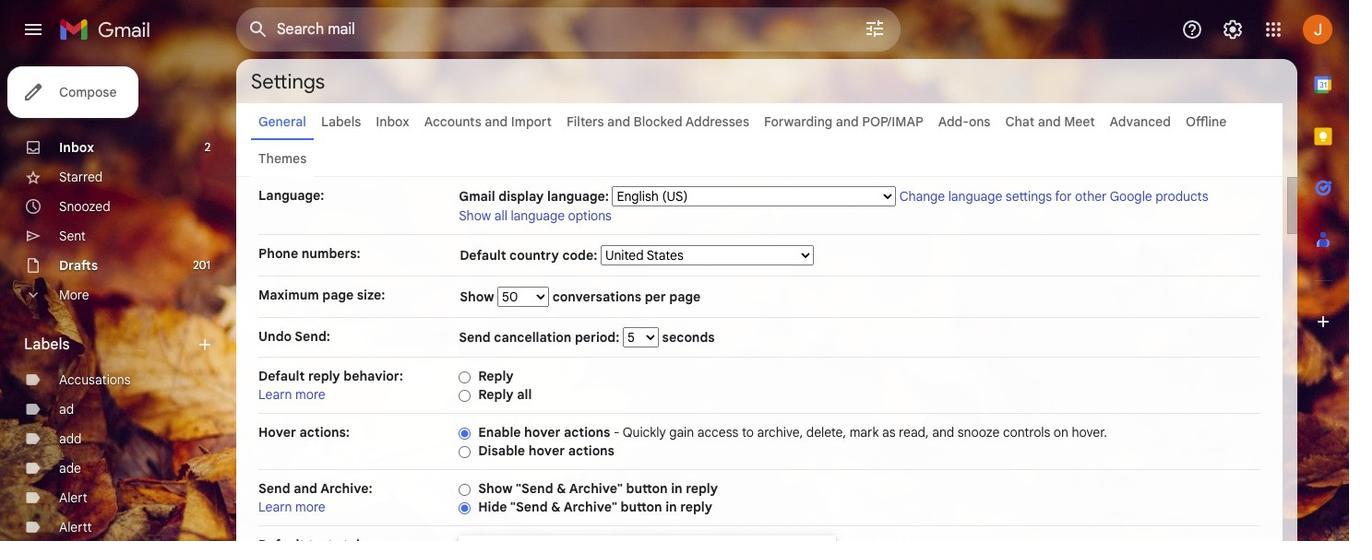 Task type: vqa. For each thing, say whether or not it's contained in the screenshot.
Wish
no



Task type: locate. For each thing, give the bounding box(es) containing it.
0 vertical spatial actions
[[564, 425, 611, 441]]

0 vertical spatial &
[[557, 481, 566, 498]]

reply for reply
[[478, 368, 514, 385]]

labels down more
[[24, 336, 70, 355]]

offline link
[[1186, 114, 1227, 130]]

2 learn more link from the top
[[259, 500, 326, 516]]

all up enable
[[517, 387, 532, 403]]

reply inside default reply behavior: learn more
[[308, 368, 340, 385]]

all
[[495, 208, 508, 224], [517, 387, 532, 403]]

show for show
[[460, 289, 498, 306]]

language down gmail display language:
[[511, 208, 565, 224]]

more inside default reply behavior: learn more
[[296, 387, 326, 403]]

default
[[460, 247, 506, 264], [259, 368, 305, 385]]

display
[[499, 188, 544, 205]]

advanced link
[[1110, 114, 1172, 130]]

all for show
[[495, 208, 508, 224]]

archive" down show "send & archive" button in reply
[[564, 500, 618, 516]]

0 vertical spatial language
[[949, 188, 1003, 205]]

Reply all radio
[[459, 389, 471, 403]]

send
[[459, 330, 491, 346], [259, 481, 290, 498]]

hover up disable hover actions
[[524, 425, 561, 441]]

send down hover
[[259, 481, 290, 498]]

archive" for hide
[[564, 500, 618, 516]]

add-ons link
[[939, 114, 991, 130]]

more down archive:
[[296, 500, 326, 516]]

show down the gmail
[[459, 208, 491, 224]]

1 vertical spatial more
[[296, 500, 326, 516]]

learn more link for send
[[259, 500, 326, 516]]

1 vertical spatial labels
[[24, 336, 70, 355]]

accounts
[[424, 114, 482, 130]]

addresses
[[686, 114, 750, 130]]

and left the pop/imap
[[836, 114, 859, 130]]

reply up reply all
[[478, 368, 514, 385]]

1 vertical spatial inbox link
[[59, 139, 94, 156]]

1 horizontal spatial inbox link
[[376, 114, 410, 130]]

inbox link
[[376, 114, 410, 130], [59, 139, 94, 156]]

and right filters
[[608, 114, 631, 130]]

0 vertical spatial hover
[[524, 425, 561, 441]]

in
[[671, 481, 683, 498], [666, 500, 677, 516]]

language right change
[[949, 188, 1003, 205]]

"send for hide
[[511, 500, 548, 516]]

inbox right labels link
[[376, 114, 410, 130]]

themes
[[259, 150, 307, 167]]

add link
[[59, 431, 82, 448]]

1 vertical spatial hover
[[529, 443, 565, 460]]

main menu image
[[22, 18, 44, 41]]

actions for enable
[[564, 425, 611, 441]]

other
[[1076, 188, 1107, 205]]

1 horizontal spatial send
[[459, 330, 491, 346]]

phone numbers:
[[259, 246, 361, 262]]

in for hide "send & archive" button in reply
[[666, 500, 677, 516]]

1 vertical spatial learn more link
[[259, 500, 326, 516]]

0 vertical spatial in
[[671, 481, 683, 498]]

hover for enable
[[524, 425, 561, 441]]

forwarding and pop/imap
[[765, 114, 924, 130]]

archive:
[[321, 481, 373, 498]]

1 vertical spatial archive"
[[564, 500, 618, 516]]

1 vertical spatial show
[[460, 289, 498, 306]]

0 horizontal spatial send
[[259, 481, 290, 498]]

0 horizontal spatial all
[[495, 208, 508, 224]]

send and archive: learn more
[[259, 481, 373, 516]]

sent
[[59, 228, 86, 245]]

gain
[[670, 425, 695, 441]]

more button
[[0, 281, 222, 310]]

accounts and import
[[424, 114, 552, 130]]

0 vertical spatial show
[[459, 208, 491, 224]]

ad
[[59, 402, 74, 418]]

& for hide
[[551, 500, 561, 516]]

1 learn more link from the top
[[259, 387, 326, 403]]

1 vertical spatial "send
[[511, 500, 548, 516]]

import
[[511, 114, 552, 130]]

0 vertical spatial reply
[[308, 368, 340, 385]]

2 more from the top
[[296, 500, 326, 516]]

button
[[627, 481, 668, 498], [621, 500, 663, 516]]

snooze
[[958, 425, 1000, 441]]

"send down disable hover actions
[[516, 481, 554, 498]]

per
[[645, 289, 666, 306]]

inbox link right labels link
[[376, 114, 410, 130]]

send inside send and archive: learn more
[[259, 481, 290, 498]]

2 learn from the top
[[259, 500, 292, 516]]

0 vertical spatial labels
[[321, 114, 361, 130]]

hover
[[524, 425, 561, 441], [529, 443, 565, 460]]

default country code:
[[460, 247, 601, 264]]

search mail image
[[242, 13, 275, 46]]

& down show "send & archive" button in reply
[[551, 500, 561, 516]]

learn inside send and archive: learn more
[[259, 500, 292, 516]]

0 vertical spatial all
[[495, 208, 508, 224]]

1 vertical spatial reply
[[686, 481, 718, 498]]

2 vertical spatial reply
[[681, 500, 713, 516]]

0 horizontal spatial labels
[[24, 336, 70, 355]]

1 vertical spatial default
[[259, 368, 305, 385]]

learn more link
[[259, 387, 326, 403], [259, 500, 326, 516]]

change language settings for other google products link
[[900, 188, 1209, 205]]

archive" up hide "send & archive" button in reply at the bottom
[[569, 481, 623, 498]]

undo
[[259, 329, 292, 345]]

send for send cancellation period:
[[459, 330, 491, 346]]

0 vertical spatial learn
[[259, 387, 292, 403]]

1 vertical spatial actions
[[568, 443, 615, 460]]

blocked
[[634, 114, 683, 130]]

learn more link up hover actions:
[[259, 387, 326, 403]]

1 vertical spatial inbox
[[59, 139, 94, 156]]

reply
[[308, 368, 340, 385], [686, 481, 718, 498], [681, 500, 713, 516]]

show down default country code:
[[460, 289, 498, 306]]

0 horizontal spatial page
[[323, 287, 354, 304]]

Hide "Send & Archive" button in reply radio
[[459, 502, 471, 516]]

0 vertical spatial learn more link
[[259, 387, 326, 403]]

0 vertical spatial inbox
[[376, 114, 410, 130]]

add
[[59, 431, 82, 448]]

1 vertical spatial reply
[[478, 387, 514, 403]]

drafts
[[59, 258, 98, 274]]

actions left -
[[564, 425, 611, 441]]

labels right general
[[321, 114, 361, 130]]

and inside send and archive: learn more
[[294, 481, 318, 498]]

page left the size:
[[323, 287, 354, 304]]

default inside default reply behavior: learn more
[[259, 368, 305, 385]]

reply
[[478, 368, 514, 385], [478, 387, 514, 403]]

products
[[1156, 188, 1209, 205]]

more for and
[[296, 500, 326, 516]]

1 reply from the top
[[478, 368, 514, 385]]

and right chat
[[1038, 114, 1061, 130]]

learn up hover
[[259, 387, 292, 403]]

forwarding
[[765, 114, 833, 130]]

more inside send and archive: learn more
[[296, 500, 326, 516]]

conversations per page
[[549, 289, 701, 306]]

0 vertical spatial "send
[[516, 481, 554, 498]]

starred link
[[59, 169, 103, 186]]

show up the hide
[[478, 481, 513, 498]]

None search field
[[236, 7, 901, 52]]

1 vertical spatial all
[[517, 387, 532, 403]]

and for archive:
[[294, 481, 318, 498]]

1 vertical spatial button
[[621, 500, 663, 516]]

hover right 'disable'
[[529, 443, 565, 460]]

gmail display language:
[[459, 188, 609, 205]]

inbox link up starred link
[[59, 139, 94, 156]]

&
[[557, 481, 566, 498], [551, 500, 561, 516]]

learn inside default reply behavior: learn more
[[259, 387, 292, 403]]

reply down gain
[[681, 500, 713, 516]]

period:
[[575, 330, 620, 346]]

0 vertical spatial send
[[459, 330, 491, 346]]

general link
[[259, 114, 306, 130]]

show all language options link
[[459, 208, 612, 224]]

reply for reply all
[[478, 387, 514, 403]]

learn more link down archive:
[[259, 500, 326, 516]]

and left import
[[485, 114, 508, 130]]

change language settings for other google products
[[900, 188, 1209, 205]]

1 horizontal spatial inbox
[[376, 114, 410, 130]]

1 horizontal spatial page
[[670, 289, 701, 306]]

"send right the hide
[[511, 500, 548, 516]]

send:
[[295, 329, 331, 345]]

archive"
[[569, 481, 623, 498], [564, 500, 618, 516]]

0 horizontal spatial inbox
[[59, 139, 94, 156]]

and for import
[[485, 114, 508, 130]]

button up hide "send & archive" button in reply at the bottom
[[627, 481, 668, 498]]

and for meet
[[1038, 114, 1061, 130]]

enable hover actions - quickly gain access to archive, delete, mark as read, and snooze controls on hover.
[[478, 425, 1108, 441]]

0 horizontal spatial language
[[511, 208, 565, 224]]

country
[[510, 247, 559, 264]]

and left archive:
[[294, 481, 318, 498]]

1 more from the top
[[296, 387, 326, 403]]

learn for default reply behavior: learn more
[[259, 387, 292, 403]]

accusations link
[[59, 372, 131, 389]]

1 horizontal spatial all
[[517, 387, 532, 403]]

1 vertical spatial learn
[[259, 500, 292, 516]]

Reply radio
[[459, 371, 471, 385]]

labels
[[321, 114, 361, 130], [24, 336, 70, 355]]

0 vertical spatial more
[[296, 387, 326, 403]]

actions down -
[[568, 443, 615, 460]]

button down show "send & archive" button in reply
[[621, 500, 663, 516]]

1 horizontal spatial default
[[460, 247, 506, 264]]

0 vertical spatial button
[[627, 481, 668, 498]]

more for reply
[[296, 387, 326, 403]]

disable
[[478, 443, 525, 460]]

0 horizontal spatial inbox link
[[59, 139, 94, 156]]

1 horizontal spatial labels
[[321, 114, 361, 130]]

2 vertical spatial show
[[478, 481, 513, 498]]

1 vertical spatial in
[[666, 500, 677, 516]]

archive,
[[758, 425, 804, 441]]

inbox up starred link
[[59, 139, 94, 156]]

mark
[[850, 425, 879, 441]]

quickly
[[623, 425, 666, 441]]

all down display
[[495, 208, 508, 224]]

actions:
[[300, 425, 350, 441]]

0 vertical spatial archive"
[[569, 481, 623, 498]]

inbox
[[376, 114, 410, 130], [59, 139, 94, 156]]

default left country
[[460, 247, 506, 264]]

1 vertical spatial language
[[511, 208, 565, 224]]

1 learn from the top
[[259, 387, 292, 403]]

settings
[[1006, 188, 1053, 205]]

2 reply from the top
[[478, 387, 514, 403]]

and for pop/imap
[[836, 114, 859, 130]]

more up hover actions:
[[296, 387, 326, 403]]

1 vertical spatial &
[[551, 500, 561, 516]]

enable
[[478, 425, 521, 441]]

gmail
[[459, 188, 496, 205]]

tab list
[[1298, 59, 1350, 476]]

labels heading
[[24, 336, 196, 355]]

reply for show "send & archive" button in reply
[[686, 481, 718, 498]]

labels navigation
[[0, 59, 236, 542]]

in for show "send & archive" button in reply
[[671, 481, 683, 498]]

hover for disable
[[529, 443, 565, 460]]

accounts and import link
[[424, 114, 552, 130]]

"send
[[516, 481, 554, 498], [511, 500, 548, 516]]

ons
[[969, 114, 991, 130]]

reply for hide "send & archive" button in reply
[[681, 500, 713, 516]]

language:
[[548, 188, 609, 205]]

reply right reply all option
[[478, 387, 514, 403]]

labels inside navigation
[[24, 336, 70, 355]]

0 vertical spatial reply
[[478, 368, 514, 385]]

page right per
[[670, 289, 701, 306]]

send up reply radio
[[459, 330, 491, 346]]

snoozed
[[59, 199, 111, 215]]

ade
[[59, 461, 81, 477]]

advanced search options image
[[857, 10, 894, 47]]

learn down hover
[[259, 500, 292, 516]]

delete,
[[807, 425, 847, 441]]

reply all
[[478, 387, 532, 403]]

& up hide "send & archive" button in reply at the bottom
[[557, 481, 566, 498]]

options
[[568, 208, 612, 224]]

filters and blocked addresses link
[[567, 114, 750, 130]]

0 vertical spatial default
[[460, 247, 506, 264]]

reply down access
[[686, 481, 718, 498]]

Enable hover actions radio
[[459, 427, 471, 441]]

for
[[1056, 188, 1072, 205]]

1 horizontal spatial language
[[949, 188, 1003, 205]]

reply down "send:"
[[308, 368, 340, 385]]

default for default country code:
[[460, 247, 506, 264]]

-
[[614, 425, 620, 441]]

1 vertical spatial send
[[259, 481, 290, 498]]

default down undo
[[259, 368, 305, 385]]

0 horizontal spatial default
[[259, 368, 305, 385]]

advanced
[[1110, 114, 1172, 130]]



Task type: describe. For each thing, give the bounding box(es) containing it.
undo send:
[[259, 329, 331, 345]]

as
[[883, 425, 896, 441]]

filters and blocked addresses
[[567, 114, 750, 130]]

2
[[205, 140, 211, 154]]

size:
[[357, 287, 385, 304]]

default for default reply behavior: learn more
[[259, 368, 305, 385]]

"send for show
[[516, 481, 554, 498]]

chat and meet link
[[1006, 114, 1096, 130]]

actions for disable
[[568, 443, 615, 460]]

gmail image
[[59, 11, 160, 48]]

and right read,
[[933, 425, 955, 441]]

hover.
[[1072, 425, 1108, 441]]

meet
[[1065, 114, 1096, 130]]

alert
[[59, 490, 87, 507]]

maximum
[[259, 287, 319, 304]]

alertt link
[[59, 520, 92, 536]]

chat and meet
[[1006, 114, 1096, 130]]

show for show all language options
[[459, 208, 491, 224]]

to
[[742, 425, 754, 441]]

alert link
[[59, 490, 87, 507]]

learn for send and archive: learn more
[[259, 500, 292, 516]]

disable hover actions
[[478, 443, 615, 460]]

button for hide "send & archive" button in reply
[[621, 500, 663, 516]]

0 vertical spatial inbox link
[[376, 114, 410, 130]]

access
[[698, 425, 739, 441]]

change
[[900, 188, 946, 205]]

default reply behavior: learn more
[[259, 368, 403, 403]]

more
[[59, 287, 89, 304]]

send cancellation period:
[[459, 330, 623, 346]]

Disable hover actions radio
[[459, 446, 471, 460]]

learn more link for default
[[259, 387, 326, 403]]

& for show
[[557, 481, 566, 498]]

forwarding and pop/imap link
[[765, 114, 924, 130]]

maximum page size:
[[259, 287, 385, 304]]

201
[[193, 259, 211, 272]]

pop/imap
[[863, 114, 924, 130]]

compose
[[59, 84, 117, 101]]

send for send and archive: learn more
[[259, 481, 290, 498]]

compose button
[[7, 66, 139, 118]]

read,
[[899, 425, 929, 441]]

chat
[[1006, 114, 1035, 130]]

language:
[[259, 187, 324, 204]]

accusations
[[59, 372, 131, 389]]

show for show "send & archive" button in reply
[[478, 481, 513, 498]]

Search mail text field
[[277, 20, 813, 39]]

on
[[1054, 425, 1069, 441]]

archive" for show
[[569, 481, 623, 498]]

labels for labels link
[[321, 114, 361, 130]]

inbox inside labels navigation
[[59, 139, 94, 156]]

hover
[[259, 425, 296, 441]]

ad link
[[59, 402, 74, 418]]

and for blocked
[[608, 114, 631, 130]]

offline
[[1186, 114, 1227, 130]]

alertt
[[59, 520, 92, 536]]

seconds
[[659, 330, 715, 346]]

button for show "send & archive" button in reply
[[627, 481, 668, 498]]

controls
[[1004, 425, 1051, 441]]

labels for labels heading
[[24, 336, 70, 355]]

hide "send & archive" button in reply
[[478, 500, 713, 516]]

ade link
[[59, 461, 81, 477]]

conversations
[[553, 289, 642, 306]]

phone
[[259, 246, 298, 262]]

drafts link
[[59, 258, 98, 274]]

support image
[[1182, 18, 1204, 41]]

add-ons
[[939, 114, 991, 130]]

show all language options
[[459, 208, 612, 224]]

filters
[[567, 114, 604, 130]]

Show "Send & Archive" button in reply radio
[[459, 484, 471, 497]]

show "send & archive" button in reply
[[478, 481, 718, 498]]

settings
[[251, 69, 325, 94]]

themes link
[[259, 150, 307, 167]]

sent link
[[59, 228, 86, 245]]

snoozed link
[[59, 199, 111, 215]]

hide
[[478, 500, 507, 516]]

settings image
[[1222, 18, 1245, 41]]

general
[[259, 114, 306, 130]]

code:
[[563, 247, 598, 264]]

cancellation
[[494, 330, 572, 346]]

add-
[[939, 114, 969, 130]]

all for reply
[[517, 387, 532, 403]]

google
[[1110, 188, 1153, 205]]



